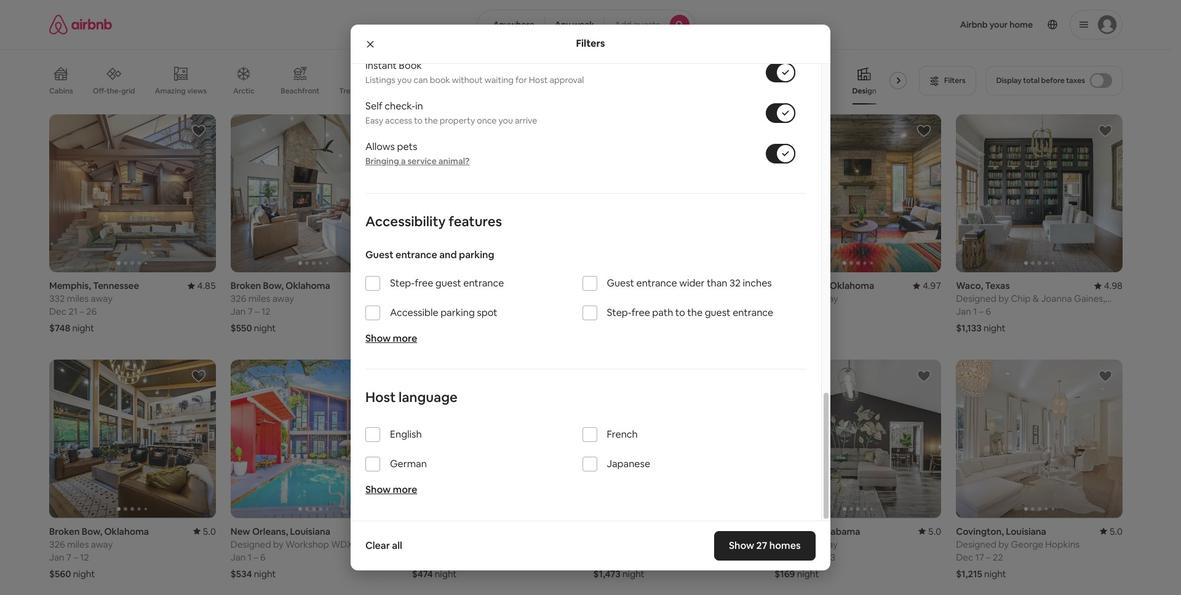 Task type: describe. For each thing, give the bounding box(es) containing it.
show 27 homes
[[729, 540, 801, 553]]

self
[[366, 100, 383, 113]]

new orleans, louisiana featured in architectural digest jan 16 – 21 $238
[[593, 280, 728, 334]]

bow, for broken bow, oklahoma 326 miles away jan 7 – 12 $550 night
[[263, 280, 284, 292]]

waco,
[[956, 280, 983, 292]]

by for waco, texas
[[999, 293, 1009, 305]]

– inside new orleans, louisiana featured in architectural digest jan 16 – 21 $238
[[622, 306, 626, 318]]

night right $1,473
[[623, 568, 645, 580]]

2 vertical spatial show
[[729, 540, 755, 553]]

4.98 out of 5 average rating image for waco, texas designed by chip & joanna gaines, joanna gaines, magnolia network
[[1095, 280, 1123, 292]]

– inside broken bow, oklahoma 338 miles away jan 7 – 12
[[799, 306, 804, 318]]

bringing
[[366, 156, 399, 167]]

4.85 out of 5 average rating image
[[187, 280, 216, 292]]

to inside self check-in easy access to the property once you arrive
[[414, 115, 423, 126]]

more for host
[[393, 484, 417, 497]]

$474 night
[[412, 568, 457, 580]]

jan inside huntsville, alabama 397 miles away dec 29 – jan 3 $169 night
[[813, 552, 828, 563]]

more for accessibility
[[393, 332, 417, 345]]

add to wishlist: memphis, tennessee image
[[191, 124, 206, 138]]

new orleans, louisiana designed by workshop wdxl jan 1 – 6 $534 night
[[231, 526, 358, 580]]

bow, for broken bow, oklahoma 326 miles away jan 7 – 12 $560 night
[[82, 526, 102, 538]]

guests
[[633, 19, 660, 30]]

broken for broken bow, oklahoma 326 miles away jan 7 – 12 $560 night
[[49, 526, 80, 538]]

4.93 out of 5 average rating image
[[369, 280, 397, 292]]

night inside broken bow, oklahoma 326 miles away jan 7 – 12 $560 night
[[73, 568, 95, 580]]

dec inside huntsville, alabama 397 miles away dec 29 – jan 3 $169 night
[[775, 552, 792, 563]]

filters dialog
[[351, 0, 831, 571]]

a
[[401, 156, 406, 167]]

night inside memphis, tennessee 332 miles away dec 21 – 26 $748 night
[[72, 323, 94, 334]]

– inside covington, louisiana designed by george hopkins dec 17 – 22 $1,215 night
[[986, 552, 991, 563]]

oklahoma for broken bow, oklahoma 326 miles away jan 7 – 12 $560 night
[[104, 526, 149, 538]]

7 for broken bow, oklahoma 326 miles away jan 7 – 12 $560 night
[[66, 552, 71, 563]]

property
[[440, 115, 475, 126]]

– inside broken bow, oklahoma 326 miles away jan 7 – 12 $560 night
[[73, 552, 78, 563]]

amazing views
[[155, 86, 207, 96]]

waiting
[[485, 75, 514, 86]]

29
[[794, 552, 805, 563]]

orleans, for featured
[[615, 280, 651, 292]]

instant book listings you can book without waiting for host approval
[[366, 59, 584, 86]]

oklahoma for broken bow, oklahoma 326 miles away jan 7 – 12 $550 night
[[286, 280, 330, 292]]

3
[[830, 552, 836, 563]]

night right $474
[[435, 568, 457, 580]]

mansions
[[400, 86, 433, 96]]

allows pets bringing a service animal?
[[366, 140, 470, 167]]

28
[[450, 306, 461, 318]]

accessible parking spot
[[390, 307, 498, 320]]

orleans, for designed
[[252, 526, 288, 538]]

1 horizontal spatial joanna
[[1041, 293, 1072, 305]]

you inside instant book listings you can book without waiting for host approval
[[397, 75, 412, 86]]

german
[[390, 458, 427, 471]]

magnolia
[[1023, 305, 1061, 316]]

alabama
[[822, 526, 861, 538]]

$169
[[775, 568, 795, 580]]

32
[[730, 277, 741, 290]]

&
[[1033, 293, 1039, 305]]

4.98 for waco, texas designed by chip & joanna gaines, joanna gaines, magnolia network
[[1104, 280, 1123, 292]]

$748
[[49, 323, 70, 334]]

covington,
[[956, 526, 1004, 538]]

dec 23 – 28
[[412, 306, 461, 318]]

1 inside new orleans, louisiana designed by workshop wdxl jan 1 – 6 $534 night
[[248, 552, 252, 563]]

tennessee
[[93, 280, 139, 292]]

week
[[573, 19, 595, 30]]

accessibility features
[[366, 213, 502, 230]]

easy
[[366, 115, 383, 126]]

6 inside new orleans, louisiana designed by workshop wdxl jan 1 – 6 $534 night
[[260, 552, 266, 563]]

listings
[[366, 75, 396, 86]]

any week
[[555, 19, 595, 30]]

1 horizontal spatial gaines,
[[1074, 293, 1106, 305]]

workshop
[[286, 539, 329, 550]]

miles for broken bow, oklahoma 326 miles away jan 7 – 12 $550 night
[[248, 293, 270, 305]]

add to wishlist: waco, texas image for designed by chip & joanna gaines, joanna gaines, magnolia network
[[1098, 124, 1113, 138]]

english
[[390, 428, 422, 441]]

animal?
[[439, 156, 470, 167]]

$550
[[231, 323, 252, 334]]

1 vertical spatial host
[[366, 389, 396, 406]]

show more button for accessibility
[[366, 332, 417, 345]]

gainesville, texas
[[412, 280, 488, 292]]

group containing off-the-grid
[[49, 57, 912, 105]]

path
[[652, 307, 673, 320]]

show more for host
[[366, 484, 417, 497]]

4.85
[[197, 280, 216, 292]]

$1,473
[[593, 568, 621, 580]]

1 vertical spatial parking
[[441, 307, 475, 320]]

4.97
[[923, 280, 942, 292]]

1 inside 'jan 1 – 6 $1,133 night'
[[973, 306, 977, 318]]

12 for broken bow, oklahoma 326 miles away jan 7 – 12 $550 night
[[261, 306, 270, 318]]

japanese
[[607, 458, 650, 471]]

instant
[[366, 59, 397, 72]]

$474
[[412, 568, 433, 580]]

17
[[976, 552, 984, 563]]

arrive
[[515, 115, 537, 126]]

miles inside huntsville, alabama 397 miles away dec 29 – jan 3 $169 night
[[792, 539, 814, 550]]

designed for waco,
[[956, 293, 997, 305]]

0 vertical spatial parking
[[459, 249, 494, 262]]

book
[[399, 59, 422, 72]]

before
[[1042, 76, 1065, 86]]

wider
[[679, 277, 705, 290]]

designed for covington,
[[956, 539, 997, 550]]

12 for broken bow, oklahoma 338 miles away jan 7 – 12
[[806, 306, 815, 318]]

$1,473 night
[[593, 568, 645, 580]]

show for host
[[366, 484, 391, 497]]

host inside instant book listings you can book without waiting for host approval
[[529, 75, 548, 86]]

1 horizontal spatial guest
[[705, 307, 731, 320]]

broken bow, oklahoma 338 miles away jan 7 – 12
[[775, 280, 875, 318]]

7 for broken bow, oklahoma 326 miles away jan 7 – 12 $550 night
[[248, 306, 253, 318]]

add to wishlist: huntsville, alabama image
[[917, 369, 932, 384]]

huntsville, alabama 397 miles away dec 29 – jan 3 $169 night
[[775, 526, 861, 580]]

away inside huntsville, alabama 397 miles away dec 29 – jan 3 $169 night
[[816, 539, 838, 550]]

free for path
[[632, 307, 650, 320]]

by for covington, louisiana
[[999, 539, 1009, 550]]

louisiana for workshop
[[290, 526, 330, 538]]

for
[[516, 75, 527, 86]]

4.98 for new orleans, louisiana featured in architectural digest jan 16 – 21 $238
[[742, 280, 760, 292]]

guest for guest entrance wider than 32 inches
[[607, 277, 634, 290]]

cabins
[[49, 86, 73, 96]]

guest for guest entrance and parking
[[366, 249, 394, 262]]

5.0 out of 5 average rating image
[[193, 526, 216, 538]]

all
[[392, 540, 402, 553]]

– inside memphis, tennessee 332 miles away dec 21 – 26 $748 night
[[79, 306, 84, 318]]

texas for waco,
[[985, 280, 1010, 292]]

service
[[408, 156, 437, 167]]

broken for broken bow, oklahoma 338 miles away jan 7 – 12
[[775, 280, 805, 292]]

texas for gainesville,
[[463, 280, 488, 292]]

night inside huntsville, alabama 397 miles away dec 29 – jan 3 $169 night
[[797, 568, 819, 580]]

features
[[449, 213, 502, 230]]

21 inside new orleans, louisiana featured in architectural digest jan 16 – 21 $238
[[628, 306, 638, 318]]

27
[[757, 540, 768, 553]]

step-free guest entrance
[[390, 277, 504, 290]]

4.93
[[379, 280, 397, 292]]

guest entrance and parking
[[366, 249, 494, 262]]

add
[[615, 19, 632, 30]]

oklahoma for broken bow, oklahoma 338 miles away jan 7 – 12
[[830, 280, 875, 292]]

jan inside 'jan 1 – 6 $1,133 night'
[[956, 306, 971, 318]]

$1,133
[[956, 323, 982, 334]]

without
[[452, 75, 483, 86]]

grid
[[121, 86, 135, 96]]

once
[[477, 115, 497, 126]]

night inside 'jan 1 – 6 $1,133 night'
[[984, 323, 1006, 334]]

1 vertical spatial the
[[688, 307, 703, 320]]

accessible
[[390, 307, 439, 320]]

jan inside new orleans, louisiana featured in architectural digest jan 16 – 21 $238
[[593, 306, 609, 318]]

miles for broken bow, oklahoma 326 miles away jan 7 – 12 $560 night
[[67, 539, 89, 550]]

bringing a service animal? button
[[366, 156, 470, 167]]

5.0 for huntsville, alabama 397 miles away dec 29 – jan 3 $169 night
[[928, 526, 942, 538]]

homes
[[770, 540, 801, 553]]

digest
[[700, 293, 728, 305]]

– inside new orleans, louisiana designed by workshop wdxl jan 1 – 6 $534 night
[[254, 552, 258, 563]]

than
[[707, 277, 728, 290]]



Task type: vqa. For each thing, say whether or not it's contained in the screenshot.


Task type: locate. For each thing, give the bounding box(es) containing it.
huntsville,
[[775, 526, 820, 538]]

0 vertical spatial 1
[[973, 306, 977, 318]]

tropical
[[797, 86, 824, 96]]

7 for broken bow, oklahoma 338 miles away jan 7 – 12
[[792, 306, 797, 318]]

jan up $550
[[231, 306, 246, 318]]

0 vertical spatial 6
[[986, 306, 991, 318]]

1 vertical spatial 326
[[49, 539, 65, 550]]

night down 26
[[72, 323, 94, 334]]

night inside 'broken bow, oklahoma 326 miles away jan 7 – 12 $550 night'
[[254, 323, 276, 334]]

the-
[[107, 86, 121, 96]]

2 more from the top
[[393, 484, 417, 497]]

2 horizontal spatial bow,
[[807, 280, 828, 292]]

oklahoma inside broken bow, oklahoma 326 miles away jan 7 – 12 $560 night
[[104, 526, 149, 538]]

bow,
[[263, 280, 284, 292], [807, 280, 828, 292], [82, 526, 102, 538]]

guest up 4.93 out of 5 average rating image
[[366, 249, 394, 262]]

2 horizontal spatial 7
[[792, 306, 797, 318]]

bow, inside 'broken bow, oklahoma 326 miles away jan 7 – 12 $550 night'
[[263, 280, 284, 292]]

show 27 homes link
[[715, 532, 816, 561]]

dec inside covington, louisiana designed by george hopkins dec 17 – 22 $1,215 night
[[956, 552, 974, 563]]

1 horizontal spatial texas
[[985, 280, 1010, 292]]

1 horizontal spatial bow,
[[263, 280, 284, 292]]

in down mansions
[[415, 100, 423, 113]]

step- for step-free path to the guest entrance
[[607, 307, 632, 320]]

338
[[775, 293, 791, 305]]

326 inside 'broken bow, oklahoma 326 miles away jan 7 – 12 $550 night'
[[231, 293, 246, 305]]

new
[[593, 280, 613, 292], [231, 526, 250, 538]]

night right $534
[[254, 568, 276, 580]]

inches
[[743, 277, 772, 290]]

1 show more from the top
[[366, 332, 417, 345]]

total
[[1023, 76, 1040, 86]]

2 horizontal spatial broken
[[775, 280, 805, 292]]

326 up $560
[[49, 539, 65, 550]]

the left property
[[425, 115, 438, 126]]

0 vertical spatial to
[[414, 115, 423, 126]]

guest down digest
[[705, 307, 731, 320]]

joanna up $1,133
[[956, 305, 987, 316]]

0 vertical spatial orleans,
[[615, 280, 651, 292]]

16
[[611, 306, 620, 318]]

texas right waco,
[[985, 280, 1010, 292]]

4.98 out of 5 average rating image for new orleans, louisiana featured in architectural digest jan 16 – 21 $238
[[732, 280, 760, 292]]

1 horizontal spatial you
[[499, 115, 513, 126]]

1 horizontal spatial 12
[[261, 306, 270, 318]]

self check-in easy access to the property once you arrive
[[366, 100, 537, 126]]

0 horizontal spatial gaines,
[[989, 305, 1020, 316]]

amazing
[[155, 86, 186, 96]]

away for broken bow, oklahoma 326 miles away jan 7 – 12 $560 night
[[91, 539, 113, 550]]

bow, for broken bow, oklahoma 338 miles away jan 7 – 12
[[807, 280, 828, 292]]

1 vertical spatial show more
[[366, 484, 417, 497]]

1 21 from the left
[[68, 306, 77, 318]]

2 texas from the left
[[985, 280, 1010, 292]]

away inside broken bow, oklahoma 326 miles away jan 7 – 12 $560 night
[[91, 539, 113, 550]]

add to wishlist: broken bow, oklahoma image
[[373, 124, 387, 138], [191, 369, 206, 384]]

accessibility
[[366, 213, 446, 230]]

free left path
[[632, 307, 650, 320]]

show down german
[[366, 484, 391, 497]]

gaines, left &
[[989, 305, 1020, 316]]

miles up $560
[[67, 539, 89, 550]]

broken inside 'broken bow, oklahoma 326 miles away jan 7 – 12 $550 night'
[[231, 280, 261, 292]]

by inside waco, texas designed by chip & joanna gaines, joanna gaines, magnolia network
[[999, 293, 1009, 305]]

add to wishlist: broken bow, oklahoma image
[[917, 124, 932, 138]]

jan left 16
[[593, 306, 609, 318]]

0 horizontal spatial joanna
[[956, 305, 987, 316]]

louisiana inside new orleans, louisiana designed by workshop wdxl jan 1 – 6 $534 night
[[290, 526, 330, 538]]

bow, inside broken bow, oklahoma 326 miles away jan 7 – 12 $560 night
[[82, 526, 102, 538]]

0 horizontal spatial 326
[[49, 539, 65, 550]]

off-the-grid
[[93, 86, 135, 96]]

1 5.0 out of 5 average rating image from the left
[[919, 526, 942, 538]]

1 vertical spatial guest
[[607, 277, 634, 290]]

away
[[91, 293, 113, 305], [272, 293, 294, 305], [817, 293, 838, 305], [91, 539, 113, 550], [816, 539, 838, 550]]

4.98 out of 5 average rating image up network
[[1095, 280, 1123, 292]]

show more button down accessible
[[366, 332, 417, 345]]

dec inside memphis, tennessee 332 miles away dec 21 – 26 $748 night
[[49, 306, 66, 318]]

dec left the 23
[[412, 306, 429, 318]]

show more button for host
[[366, 484, 417, 497]]

0 vertical spatial step-
[[390, 277, 415, 290]]

0 vertical spatial add to wishlist: broken bow, oklahoma image
[[373, 124, 387, 138]]

add guests button
[[604, 10, 694, 39]]

away for broken bow, oklahoma 338 miles away jan 7 – 12
[[817, 293, 838, 305]]

by left workshop
[[273, 539, 284, 550]]

1 horizontal spatial host
[[529, 75, 548, 86]]

any
[[555, 19, 571, 30]]

1 horizontal spatial free
[[632, 307, 650, 320]]

new for new orleans, louisiana featured in architectural digest jan 16 – 21 $238
[[593, 280, 613, 292]]

5.0 out of 5 average rating image
[[919, 526, 942, 538], [1100, 526, 1123, 538]]

entrance left and
[[396, 249, 437, 262]]

21 left 26
[[68, 306, 77, 318]]

show
[[366, 332, 391, 345], [366, 484, 391, 497], [729, 540, 755, 553]]

2 horizontal spatial 12
[[806, 306, 815, 318]]

1 texas from the left
[[463, 280, 488, 292]]

12 inside broken bow, oklahoma 326 miles away jan 7 – 12 $560 night
[[80, 552, 89, 563]]

1 horizontal spatial 326
[[231, 293, 246, 305]]

more down accessible
[[393, 332, 417, 345]]

12 for broken bow, oklahoma 326 miles away jan 7 – 12 $560 night
[[80, 552, 89, 563]]

free
[[415, 277, 433, 290], [632, 307, 650, 320]]

1 horizontal spatial add to wishlist: waco, texas image
[[1098, 124, 1113, 138]]

0 horizontal spatial add to wishlist: waco, texas image
[[554, 369, 569, 384]]

show for accessibility
[[366, 332, 391, 345]]

architectural
[[643, 293, 698, 305]]

326 for broken bow, oklahoma 326 miles away jan 7 – 12 $550 night
[[231, 293, 246, 305]]

1 vertical spatial in
[[634, 293, 641, 305]]

1 up $1,133
[[973, 306, 977, 318]]

21
[[68, 306, 77, 318], [628, 306, 638, 318]]

orleans, inside new orleans, louisiana designed by workshop wdxl jan 1 – 6 $534 night
[[252, 526, 288, 538]]

1 show more button from the top
[[366, 332, 417, 345]]

0 horizontal spatial guest
[[366, 249, 394, 262]]

joanna right &
[[1041, 293, 1072, 305]]

4.98 out of 5 average rating image
[[732, 280, 760, 292], [1095, 280, 1123, 292]]

broken right 4.85
[[231, 280, 261, 292]]

any week button
[[544, 10, 605, 39]]

miles for broken bow, oklahoma 338 miles away jan 7 – 12
[[793, 293, 815, 305]]

designed up $534
[[231, 539, 271, 550]]

guest
[[436, 277, 461, 290], [705, 307, 731, 320]]

away inside 'broken bow, oklahoma 326 miles away jan 7 – 12 $550 night'
[[272, 293, 294, 305]]

1 horizontal spatial louisiana
[[653, 280, 693, 292]]

orleans, up workshop
[[252, 526, 288, 538]]

1 horizontal spatial 6
[[986, 306, 991, 318]]

2 4.98 out of 5 average rating image from the left
[[1095, 280, 1123, 292]]

2 show more button from the top
[[366, 484, 417, 497]]

0 horizontal spatial 21
[[68, 306, 77, 318]]

add to wishlist: covington, louisiana image
[[1098, 369, 1113, 384]]

louisiana for architectural
[[653, 280, 693, 292]]

parking down gainesville, texas at the top left of the page
[[441, 307, 475, 320]]

by left the chip
[[999, 293, 1009, 305]]

waco, texas designed by chip & joanna gaines, joanna gaines, magnolia network
[[956, 280, 1106, 316]]

parking right and
[[459, 249, 494, 262]]

can
[[414, 75, 428, 86]]

show more button
[[366, 332, 417, 345], [366, 484, 417, 497]]

night right $1,133
[[984, 323, 1006, 334]]

0 vertical spatial in
[[415, 100, 423, 113]]

designed inside waco, texas designed by chip & joanna gaines, joanna gaines, magnolia network
[[956, 293, 997, 305]]

you right once
[[499, 115, 513, 126]]

0 horizontal spatial host
[[366, 389, 396, 406]]

3 5.0 from the left
[[1110, 526, 1123, 538]]

0 horizontal spatial oklahoma
[[104, 526, 149, 538]]

326 inside broken bow, oklahoma 326 miles away jan 7 – 12 $560 night
[[49, 539, 65, 550]]

4.97 out of 5 average rating image
[[913, 280, 942, 292]]

display total before taxes
[[997, 76, 1085, 86]]

1 more from the top
[[393, 332, 417, 345]]

2 horizontal spatial oklahoma
[[830, 280, 875, 292]]

gainesville,
[[412, 280, 461, 292]]

allows
[[366, 140, 395, 153]]

2 horizontal spatial 5.0
[[1110, 526, 1123, 538]]

night inside new orleans, louisiana designed by workshop wdxl jan 1 – 6 $534 night
[[254, 568, 276, 580]]

$1,215
[[956, 568, 983, 580]]

7 inside broken bow, oklahoma 326 miles away jan 7 – 12 $560 night
[[66, 552, 71, 563]]

miles up 29
[[792, 539, 814, 550]]

beachfront
[[281, 86, 320, 96]]

0 horizontal spatial add to wishlist: broken bow, oklahoma image
[[191, 369, 206, 384]]

filters
[[576, 37, 605, 50]]

add to wishlist: waco, texas image for night
[[554, 369, 569, 384]]

1 vertical spatial step-
[[607, 307, 632, 320]]

0 vertical spatial new
[[593, 280, 613, 292]]

add to wishlist: broken bow, oklahoma image for 4.93
[[373, 124, 387, 138]]

gaines, right magnolia
[[1074, 293, 1106, 305]]

guest up the featured on the right of page
[[607, 277, 634, 290]]

guest down and
[[436, 277, 461, 290]]

profile element
[[709, 0, 1123, 49]]

12 inside broken bow, oklahoma 338 miles away jan 7 – 12
[[806, 306, 815, 318]]

night down 29
[[797, 568, 819, 580]]

add to wishlist: new orleans, louisiana image
[[373, 369, 387, 384]]

1 horizontal spatial 5.0 out of 5 average rating image
[[1100, 526, 1123, 538]]

network
[[1063, 305, 1099, 316]]

0 horizontal spatial you
[[397, 75, 412, 86]]

1 horizontal spatial 1
[[973, 306, 977, 318]]

5.0 out of 5 average rating image for huntsville, alabama 397 miles away dec 29 – jan 3 $169 night
[[919, 526, 942, 538]]

show left 27
[[729, 540, 755, 553]]

anywhere button
[[478, 10, 545, 39]]

away inside broken bow, oklahoma 338 miles away jan 7 – 12
[[817, 293, 838, 305]]

$238
[[593, 323, 615, 334]]

4.98 out of 5 average rating image right the than on the top of page
[[732, 280, 760, 292]]

21 right 16
[[628, 306, 638, 318]]

0 horizontal spatial 4.98 out of 5 average rating image
[[732, 280, 760, 292]]

bow, inside broken bow, oklahoma 338 miles away jan 7 – 12
[[807, 280, 828, 292]]

designed down waco,
[[956, 293, 997, 305]]

1 horizontal spatial to
[[676, 307, 685, 320]]

None search field
[[478, 10, 694, 39]]

2 21 from the left
[[628, 306, 638, 318]]

oklahoma inside 'broken bow, oklahoma 326 miles away jan 7 – 12 $550 night'
[[286, 280, 330, 292]]

clear all
[[366, 540, 402, 553]]

1 vertical spatial more
[[393, 484, 417, 497]]

miles down the memphis,
[[67, 293, 89, 305]]

miles up $550
[[248, 293, 270, 305]]

1 vertical spatial add to wishlist: broken bow, oklahoma image
[[191, 369, 206, 384]]

louisiana
[[653, 280, 693, 292], [290, 526, 330, 538], [1006, 526, 1047, 538]]

orleans, inside new orleans, louisiana featured in architectural digest jan 16 – 21 $238
[[615, 280, 651, 292]]

featured
[[593, 293, 632, 305]]

the inside self check-in easy access to the property once you arrive
[[425, 115, 438, 126]]

0 vertical spatial guest
[[436, 277, 461, 290]]

step- up accessible
[[390, 277, 415, 290]]

6
[[986, 306, 991, 318], [260, 552, 266, 563]]

designed inside covington, louisiana designed by george hopkins dec 17 – 22 $1,215 night
[[956, 539, 997, 550]]

add guests
[[615, 19, 660, 30]]

jan inside broken bow, oklahoma 338 miles away jan 7 – 12
[[775, 306, 790, 318]]

step-
[[390, 277, 415, 290], [607, 307, 632, 320]]

entrance
[[396, 249, 437, 262], [464, 277, 504, 290], [637, 277, 677, 290], [733, 307, 774, 320]]

5.0 for covington, louisiana designed by george hopkins dec 17 – 22 $1,215 night
[[1110, 526, 1123, 538]]

0 vertical spatial guest
[[366, 249, 394, 262]]

1 horizontal spatial 4.98 out of 5 average rating image
[[1095, 280, 1123, 292]]

texas up "spot"
[[463, 280, 488, 292]]

in
[[415, 100, 423, 113], [634, 293, 641, 305]]

0 horizontal spatial texas
[[463, 280, 488, 292]]

0 vertical spatial free
[[415, 277, 433, 290]]

12
[[261, 306, 270, 318], [806, 306, 815, 318], [80, 552, 89, 563]]

23
[[431, 306, 442, 318]]

0 horizontal spatial to
[[414, 115, 423, 126]]

397
[[775, 539, 790, 550]]

by inside covington, louisiana designed by george hopkins dec 17 – 22 $1,215 night
[[999, 539, 1009, 550]]

night right $550
[[254, 323, 276, 334]]

clear all button
[[359, 534, 408, 559]]

–
[[79, 306, 84, 318], [255, 306, 259, 318], [622, 306, 626, 318], [799, 306, 804, 318], [444, 306, 448, 318], [979, 306, 984, 318], [73, 552, 78, 563], [254, 552, 258, 563], [807, 552, 811, 563], [986, 552, 991, 563]]

new inside new orleans, louisiana featured in architectural digest jan 16 – 21 $238
[[593, 280, 613, 292]]

jan inside broken bow, oklahoma 326 miles away jan 7 – 12 $560 night
[[49, 552, 64, 563]]

– inside 'broken bow, oklahoma 326 miles away jan 7 – 12 $550 night'
[[255, 306, 259, 318]]

group
[[49, 57, 912, 105], [49, 114, 216, 273], [231, 114, 397, 273], [412, 114, 579, 273], [593, 114, 760, 273], [775, 114, 1108, 273], [956, 114, 1123, 273], [49, 360, 216, 518], [231, 360, 397, 518], [412, 360, 579, 518], [593, 360, 760, 518], [775, 360, 942, 518], [956, 360, 1123, 518]]

6 inside 'jan 1 – 6 $1,133 night'
[[986, 306, 991, 318]]

miles right the 338
[[793, 293, 815, 305]]

show more down german
[[366, 484, 417, 497]]

wdxl
[[331, 539, 358, 550]]

1 horizontal spatial 4.98
[[1104, 280, 1123, 292]]

1 horizontal spatial in
[[634, 293, 641, 305]]

1 horizontal spatial the
[[688, 307, 703, 320]]

5.0
[[203, 526, 216, 538], [928, 526, 942, 538], [1110, 526, 1123, 538]]

1 vertical spatial to
[[676, 307, 685, 320]]

step- for step-free guest entrance
[[390, 277, 415, 290]]

jan up $534
[[231, 552, 246, 563]]

7 inside broken bow, oklahoma 338 miles away jan 7 – 12
[[792, 306, 797, 318]]

12 inside 'broken bow, oklahoma 326 miles away jan 7 – 12 $550 night'
[[261, 306, 270, 318]]

$534
[[231, 568, 252, 580]]

step- down the featured on the right of page
[[607, 307, 632, 320]]

1 vertical spatial add to wishlist: waco, texas image
[[554, 369, 569, 384]]

1 up $534
[[248, 552, 252, 563]]

jan left 3
[[813, 552, 828, 563]]

1 vertical spatial 6
[[260, 552, 266, 563]]

entrance up architectural
[[637, 277, 677, 290]]

jan down the 338
[[775, 306, 790, 318]]

memphis,
[[49, 280, 91, 292]]

2 5.0 out of 5 average rating image from the left
[[1100, 526, 1123, 538]]

0 vertical spatial the
[[425, 115, 438, 126]]

1 vertical spatial you
[[499, 115, 513, 126]]

5.0 out of 5 average rating image for covington, louisiana designed by george hopkins dec 17 – 22 $1,215 night
[[1100, 526, 1123, 538]]

new up the featured on the right of page
[[593, 280, 613, 292]]

0 horizontal spatial broken
[[49, 526, 80, 538]]

free down guest entrance and parking
[[415, 277, 433, 290]]

guest
[[366, 249, 394, 262], [607, 277, 634, 290]]

louisiana inside new orleans, louisiana featured in architectural digest jan 16 – 21 $238
[[653, 280, 693, 292]]

326 up $550
[[231, 293, 246, 305]]

night inside covington, louisiana designed by george hopkins dec 17 – 22 $1,215 night
[[985, 568, 1006, 580]]

0 horizontal spatial 5.0
[[203, 526, 216, 538]]

0 horizontal spatial 6
[[260, 552, 266, 563]]

you
[[397, 75, 412, 86], [499, 115, 513, 126]]

1 horizontal spatial broken
[[231, 280, 261, 292]]

326 for broken bow, oklahoma 326 miles away jan 7 – 12 $560 night
[[49, 539, 65, 550]]

designed up 17
[[956, 539, 997, 550]]

show more for accessibility
[[366, 332, 417, 345]]

1 5.0 from the left
[[203, 526, 216, 538]]

broken for broken bow, oklahoma 326 miles away jan 7 – 12 $550 night
[[231, 280, 261, 292]]

by inside new orleans, louisiana designed by workshop wdxl jan 1 – 6 $534 night
[[273, 539, 284, 550]]

none search field containing anywhere
[[478, 10, 694, 39]]

miles inside 'broken bow, oklahoma 326 miles away jan 7 – 12 $550 night'
[[248, 293, 270, 305]]

1 horizontal spatial 5.0
[[928, 526, 942, 538]]

broken inside broken bow, oklahoma 338 miles away jan 7 – 12
[[775, 280, 805, 292]]

arctic
[[233, 86, 255, 96]]

0 horizontal spatial free
[[415, 277, 433, 290]]

0 vertical spatial host
[[529, 75, 548, 86]]

show more down accessible
[[366, 332, 417, 345]]

orleans, up the featured on the right of page
[[615, 280, 651, 292]]

0 vertical spatial show
[[366, 332, 391, 345]]

you down the book
[[397, 75, 412, 86]]

add to wishlist: waco, texas image
[[1098, 124, 1113, 138], [554, 369, 569, 384]]

broken up $560
[[49, 526, 80, 538]]

covington, louisiana designed by george hopkins dec 17 – 22 $1,215 night
[[956, 526, 1080, 580]]

jan up $1,133
[[956, 306, 971, 318]]

night down 22
[[985, 568, 1006, 580]]

new right 5.0 out of 5 average rating icon
[[231, 526, 250, 538]]

louisiana inside covington, louisiana designed by george hopkins dec 17 – 22 $1,215 night
[[1006, 526, 1047, 538]]

1 vertical spatial free
[[632, 307, 650, 320]]

2 4.98 from the left
[[1104, 280, 1123, 292]]

2 5.0 from the left
[[928, 526, 942, 538]]

0 vertical spatial 326
[[231, 293, 246, 305]]

show more button down german
[[366, 484, 417, 497]]

21 inside memphis, tennessee 332 miles away dec 21 – 26 $748 night
[[68, 306, 77, 318]]

new inside new orleans, louisiana designed by workshop wdxl jan 1 – 6 $534 night
[[231, 526, 250, 538]]

george
[[1011, 539, 1044, 550]]

1 horizontal spatial guest
[[607, 277, 634, 290]]

broken up the 338
[[775, 280, 805, 292]]

louisiana up architectural
[[653, 280, 693, 292]]

by up 22
[[999, 539, 1009, 550]]

1 horizontal spatial 21
[[628, 306, 638, 318]]

1 4.98 out of 5 average rating image from the left
[[732, 280, 760, 292]]

dec down 332
[[49, 306, 66, 318]]

1 4.98 from the left
[[742, 280, 760, 292]]

jan inside 'broken bow, oklahoma 326 miles away jan 7 – 12 $550 night'
[[231, 306, 246, 318]]

in inside new orleans, louisiana featured in architectural digest jan 16 – 21 $238
[[634, 293, 641, 305]]

pets
[[397, 140, 417, 153]]

miles inside broken bow, oklahoma 326 miles away jan 7 – 12 $560 night
[[67, 539, 89, 550]]

jan inside new orleans, louisiana designed by workshop wdxl jan 1 – 6 $534 night
[[231, 552, 246, 563]]

1 vertical spatial new
[[231, 526, 250, 538]]

night right $560
[[73, 568, 95, 580]]

to down architectural
[[676, 307, 685, 320]]

more down german
[[393, 484, 417, 497]]

0 horizontal spatial louisiana
[[290, 526, 330, 538]]

show up add to wishlist: new orleans, louisiana icon
[[366, 332, 391, 345]]

book
[[430, 75, 450, 86]]

0 horizontal spatial bow,
[[82, 526, 102, 538]]

texas inside waco, texas designed by chip & joanna gaines, joanna gaines, magnolia network
[[985, 280, 1010, 292]]

1 horizontal spatial orleans,
[[615, 280, 651, 292]]

host up the countryside
[[529, 75, 548, 86]]

add to wishlist: broken bow, oklahoma image for 5.0
[[191, 369, 206, 384]]

0 vertical spatial show more button
[[366, 332, 417, 345]]

the down digest
[[688, 307, 703, 320]]

you inside self check-in easy access to the property once you arrive
[[499, 115, 513, 126]]

0 vertical spatial show more
[[366, 332, 417, 345]]

7 inside 'broken bow, oklahoma 326 miles away jan 7 – 12 $550 night'
[[248, 306, 253, 318]]

broken inside broken bow, oklahoma 326 miles away jan 7 – 12 $560 night
[[49, 526, 80, 538]]

in right the featured on the right of page
[[634, 293, 641, 305]]

louisiana up workshop
[[290, 526, 330, 538]]

1 vertical spatial show
[[366, 484, 391, 497]]

chip
[[1011, 293, 1031, 305]]

jan up $560
[[49, 552, 64, 563]]

free for guest
[[415, 277, 433, 290]]

to right access
[[414, 115, 423, 126]]

4.98
[[742, 280, 760, 292], [1104, 280, 1123, 292]]

1 vertical spatial 1
[[248, 552, 252, 563]]

0 horizontal spatial 1
[[248, 552, 252, 563]]

1 horizontal spatial oklahoma
[[286, 280, 330, 292]]

oklahoma inside broken bow, oklahoma 338 miles away jan 7 – 12
[[830, 280, 875, 292]]

1 horizontal spatial add to wishlist: broken bow, oklahoma image
[[373, 124, 387, 138]]

2 show more from the top
[[366, 484, 417, 497]]

away inside memphis, tennessee 332 miles away dec 21 – 26 $748 night
[[91, 293, 113, 305]]

miles inside broken bow, oklahoma 338 miles away jan 7 – 12
[[793, 293, 815, 305]]

1 vertical spatial guest
[[705, 307, 731, 320]]

dec down the 397
[[775, 552, 792, 563]]

entrance down inches
[[733, 307, 774, 320]]

0 horizontal spatial 5.0 out of 5 average rating image
[[919, 526, 942, 538]]

0 horizontal spatial orleans,
[[252, 526, 288, 538]]

0 vertical spatial add to wishlist: waco, texas image
[[1098, 124, 1113, 138]]

countryside
[[507, 86, 550, 96]]

– inside huntsville, alabama 397 miles away dec 29 – jan 3 $169 night
[[807, 552, 811, 563]]

away for broken bow, oklahoma 326 miles away jan 7 – 12 $550 night
[[272, 293, 294, 305]]

taxes
[[1066, 76, 1085, 86]]

in inside self check-in easy access to the property once you arrive
[[415, 100, 423, 113]]

broken
[[231, 280, 261, 292], [775, 280, 805, 292], [49, 526, 80, 538]]

dec left 17
[[956, 552, 974, 563]]

host down add to wishlist: new orleans, louisiana icon
[[366, 389, 396, 406]]

designed inside new orleans, louisiana designed by workshop wdxl jan 1 – 6 $534 night
[[231, 539, 271, 550]]

– inside 'jan 1 – 6 $1,133 night'
[[979, 306, 984, 318]]

0 vertical spatial you
[[397, 75, 412, 86]]

26
[[86, 306, 97, 318]]

1 horizontal spatial step-
[[607, 307, 632, 320]]

2 horizontal spatial louisiana
[[1006, 526, 1047, 538]]

0 horizontal spatial 4.98
[[742, 280, 760, 292]]

5.0 for broken bow, oklahoma 326 miles away jan 7 – 12 $560 night
[[203, 526, 216, 538]]

check-
[[385, 100, 415, 113]]

add to wishlist: santa rosa beach, florida image
[[736, 369, 750, 384]]

new for new orleans, louisiana designed by workshop wdxl jan 1 – 6 $534 night
[[231, 526, 250, 538]]

design
[[853, 86, 877, 96]]

louisiana up the george
[[1006, 526, 1047, 538]]

entrance up "spot"
[[464, 277, 504, 290]]

0 horizontal spatial the
[[425, 115, 438, 126]]

miles inside memphis, tennessee 332 miles away dec 21 – 26 $748 night
[[67, 293, 89, 305]]

to
[[414, 115, 423, 126], [676, 307, 685, 320]]

1 vertical spatial show more button
[[366, 484, 417, 497]]

1 horizontal spatial new
[[593, 280, 613, 292]]

0 horizontal spatial step-
[[390, 277, 415, 290]]

0 horizontal spatial new
[[231, 526, 250, 538]]

and
[[439, 249, 457, 262]]



